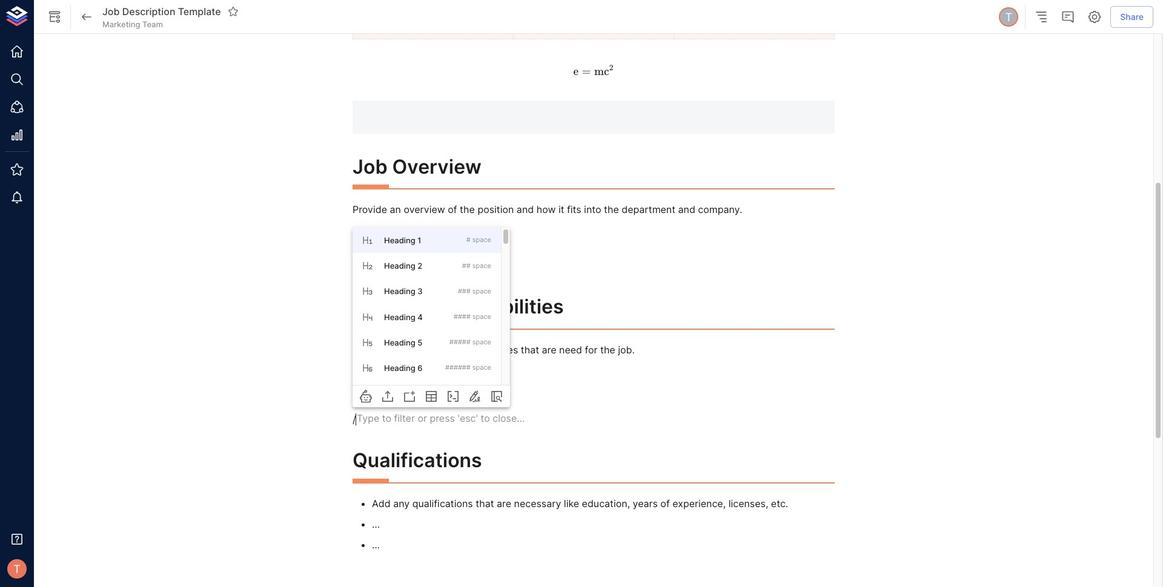 Task type: vqa. For each thing, say whether or not it's contained in the screenshot.
the ####
yes



Task type: locate. For each thing, give the bounding box(es) containing it.
heading for heading 5
[[384, 338, 416, 348]]

assets library image
[[490, 390, 504, 404]]

job for job description template
[[102, 5, 120, 17]]

4 heading from the top
[[384, 312, 416, 322]]

heading left 3
[[384, 287, 416, 297]]

6 space from the top
[[473, 364, 491, 372]]

space right ##
[[473, 262, 491, 270]]

1 vertical spatial t
[[13, 563, 21, 576]]

#
[[466, 236, 471, 244]]

t button
[[998, 5, 1021, 28], [4, 556, 30, 583]]

6
[[418, 364, 423, 373]]

3 space from the top
[[473, 287, 491, 296]]

1
[[418, 236, 421, 245]]

settings image
[[1088, 10, 1102, 24]]

and
[[517, 204, 534, 216], [678, 204, 696, 216]]

like
[[564, 498, 579, 510]]

6 heading from the top
[[384, 364, 416, 373]]

0 vertical spatial that
[[521, 344, 539, 356]]

2 right m
[[609, 63, 614, 73]]

space right ####
[[473, 313, 491, 321]]

1 horizontal spatial job
[[353, 155, 388, 179]]

space for 5
[[473, 338, 491, 347]]

0 vertical spatial are
[[542, 344, 557, 356]]

overview
[[392, 155, 482, 179]]

qualifications
[[412, 498, 473, 510]]

1 vertical spatial t button
[[4, 556, 30, 583]]

4 space from the top
[[473, 313, 491, 321]]

1 heading from the top
[[384, 236, 416, 245]]

job description template
[[102, 5, 221, 17]]

table image
[[424, 390, 439, 404]]

of right all
[[420, 344, 429, 356]]

space for 4
[[473, 313, 491, 321]]

0 vertical spatial t
[[1006, 10, 1013, 24]]

an
[[390, 204, 401, 216]]

t
[[1006, 10, 1013, 24], [13, 563, 21, 576]]

are
[[542, 344, 557, 356], [497, 498, 511, 510]]

1 vertical spatial job
[[353, 155, 388, 179]]

heading left the 5
[[384, 338, 416, 348]]

heading for heading 6
[[384, 364, 416, 373]]

and left company.
[[678, 204, 696, 216]]

1 space from the top
[[473, 236, 491, 244]]

space
[[473, 236, 491, 244], [473, 262, 491, 270], [473, 287, 491, 296], [473, 313, 491, 321], [473, 338, 491, 347], [473, 364, 491, 372]]

0 horizontal spatial t
[[13, 563, 21, 576]]

heading 4
[[384, 312, 423, 322]]

of right years
[[661, 498, 670, 510]]

space right #
[[473, 236, 491, 244]]

###### space
[[445, 364, 491, 372]]

the
[[460, 204, 475, 216], [604, 204, 619, 216], [432, 344, 447, 356], [600, 344, 615, 356]]

provide an overview of the position and how it fits into the department and company.
[[353, 204, 743, 216]]

heading 6
[[384, 364, 423, 373]]

space for 6
[[473, 364, 491, 372]]

signature image
[[468, 390, 482, 404]]

2 … from the top
[[372, 386, 380, 398]]

1 horizontal spatial t
[[1006, 10, 1013, 24]]

job for job overview
[[353, 155, 388, 179]]

space down responsibilities
[[473, 364, 491, 372]]

c
[[604, 65, 609, 78]]

job overview
[[353, 155, 482, 179]]

team
[[142, 19, 163, 29]]

and left how
[[517, 204, 534, 216]]

2 vertical spatial of
[[661, 498, 670, 510]]

0 vertical spatial job
[[102, 5, 120, 17]]

5 heading from the top
[[384, 338, 416, 348]]

1 horizontal spatial that
[[521, 344, 539, 356]]

2 inside e = m c 2
[[609, 63, 614, 73]]

code block image
[[446, 390, 461, 404]]

0 vertical spatial of
[[448, 204, 457, 216]]

that
[[521, 344, 539, 356], [476, 498, 494, 510]]

1 horizontal spatial of
[[448, 204, 457, 216]]

heading left "6"
[[384, 364, 416, 373]]

##
[[462, 262, 471, 270]]

&
[[398, 295, 411, 319]]

job up provide
[[353, 155, 388, 179]]

2 up 3
[[418, 261, 423, 271]]

qualifications
[[353, 449, 482, 473]]

1 horizontal spatial are
[[542, 344, 557, 356]]

responsibilities
[[450, 344, 518, 356]]

2 space from the top
[[473, 262, 491, 270]]

of
[[448, 204, 457, 216], [420, 344, 429, 356], [661, 498, 670, 510]]

company.
[[698, 204, 743, 216]]

2
[[609, 63, 614, 73], [418, 261, 423, 271]]

image / file image
[[381, 390, 395, 404]]

that left need
[[521, 344, 539, 356]]

heading left 1
[[384, 236, 416, 245]]

1 horizontal spatial 2
[[609, 63, 614, 73]]

space right "#####"
[[473, 338, 491, 347]]

0 horizontal spatial job
[[102, 5, 120, 17]]

position
[[478, 204, 514, 216]]

space for 3
[[473, 287, 491, 296]]

space right the ###
[[473, 287, 491, 296]]

4
[[418, 312, 423, 322]]

outline all of the responsibilities that are need for the job.
[[372, 344, 635, 356]]

heading for heading 1
[[384, 236, 416, 245]]

heading
[[384, 236, 416, 245], [384, 261, 416, 271], [384, 287, 416, 297], [384, 312, 416, 322], [384, 338, 416, 348], [384, 364, 416, 373]]

0 vertical spatial t button
[[998, 5, 1021, 28]]

5 space from the top
[[473, 338, 491, 347]]

heading down heading 1
[[384, 261, 416, 271]]

1 vertical spatial are
[[497, 498, 511, 510]]

0 vertical spatial 2
[[609, 63, 614, 73]]

1 vertical spatial of
[[420, 344, 429, 356]]

are left need
[[542, 344, 557, 356]]

description
[[122, 5, 175, 17]]

5
[[418, 338, 423, 348]]

0 horizontal spatial t button
[[4, 556, 30, 583]]

=
[[582, 65, 591, 78]]

3 heading from the top
[[384, 287, 416, 297]]

2 heading from the top
[[384, 261, 416, 271]]

1 horizontal spatial t button
[[998, 5, 1021, 28]]

that right qualifications
[[476, 498, 494, 510]]

0 horizontal spatial and
[[517, 204, 534, 216]]

######
[[445, 364, 471, 372]]

1 and from the left
[[517, 204, 534, 216]]

#####
[[450, 338, 471, 347]]

heading for heading 4
[[384, 312, 416, 322]]

job
[[102, 5, 120, 17], [353, 155, 388, 179]]

0 horizontal spatial 2
[[418, 261, 423, 271]]

licenses,
[[729, 498, 769, 510]]

4 … from the top
[[372, 540, 380, 552]]

marketing team
[[102, 19, 163, 29]]

…
[[372, 365, 380, 377], [372, 386, 380, 398], [372, 519, 380, 531], [372, 540, 380, 552]]

1 vertical spatial that
[[476, 498, 494, 510]]

share
[[1121, 11, 1144, 22]]

of right "overview"
[[448, 204, 457, 216]]

share button
[[1111, 6, 1154, 28]]

provide
[[353, 204, 387, 216]]

are left the necessary at the bottom left
[[497, 498, 511, 510]]

job up marketing
[[102, 5, 120, 17]]

1 horizontal spatial and
[[678, 204, 696, 216]]

the right into
[[604, 204, 619, 216]]

embed link image
[[402, 390, 417, 404]]

space for 2
[[473, 262, 491, 270]]

heading left 4
[[384, 312, 416, 322]]



Task type: describe. For each thing, give the bounding box(es) containing it.
heading 2
[[384, 261, 423, 271]]

fits
[[567, 204, 581, 216]]

job.
[[618, 344, 635, 356]]

add any qualifications that are necessary like education, years of experience, licenses, etc.
[[372, 498, 789, 510]]

t for "t" button to the left
[[13, 563, 21, 576]]

0 horizontal spatial are
[[497, 498, 511, 510]]

t for "t" button to the top
[[1006, 10, 1013, 24]]

favorite image
[[228, 6, 239, 17]]

into
[[584, 204, 601, 216]]

space for 1
[[473, 236, 491, 244]]

show wiki image
[[47, 10, 62, 24]]

/
[[353, 414, 356, 426]]

department
[[622, 204, 676, 216]]

marketing
[[102, 19, 140, 29]]

### space
[[458, 287, 491, 296]]

education,
[[582, 498, 630, 510]]

heading for heading 2
[[384, 261, 416, 271]]

1 … from the top
[[372, 365, 380, 377]]

2 horizontal spatial of
[[661, 498, 670, 510]]

go back image
[[79, 10, 94, 24]]

0 horizontal spatial that
[[476, 498, 494, 510]]

#### space
[[454, 313, 491, 321]]

heading 3
[[384, 287, 423, 297]]

all
[[407, 344, 417, 356]]

years
[[633, 498, 658, 510]]

necessary
[[514, 498, 561, 510]]

experience,
[[673, 498, 726, 510]]

3 … from the top
[[372, 519, 380, 531]]

###
[[458, 287, 471, 296]]

## space
[[462, 262, 491, 270]]

marketing team link
[[102, 19, 163, 30]]

need
[[559, 344, 582, 356]]

2 and from the left
[[678, 204, 696, 216]]

e
[[574, 65, 579, 78]]

heading 5
[[384, 338, 423, 348]]

role & responsibilities
[[353, 295, 564, 319]]

m
[[594, 65, 604, 78]]

the right the 5
[[432, 344, 447, 356]]

heading 1
[[384, 236, 421, 245]]

add
[[372, 498, 391, 510]]

for
[[585, 344, 598, 356]]

the left position
[[460, 204, 475, 216]]

heading for heading 3
[[384, 287, 416, 297]]

0 horizontal spatial of
[[420, 344, 429, 356]]

any
[[393, 498, 410, 510]]

etc.
[[771, 498, 789, 510]]

it
[[559, 204, 564, 216]]

####
[[454, 313, 471, 321]]

role
[[353, 295, 393, 319]]

ai genius image
[[359, 390, 373, 404]]

/ qualifications
[[353, 414, 482, 473]]

3
[[418, 287, 423, 297]]

1 vertical spatial 2
[[418, 261, 423, 271]]

table of contents image
[[1035, 10, 1049, 24]]

how
[[537, 204, 556, 216]]

overview
[[404, 204, 445, 216]]

template
[[178, 5, 221, 17]]

the right the for
[[600, 344, 615, 356]]

responsibilities
[[416, 295, 564, 319]]

comments image
[[1061, 10, 1076, 24]]

outline
[[372, 344, 405, 356]]

e = m c 2
[[574, 63, 614, 78]]

##### space
[[450, 338, 491, 347]]

# space
[[466, 236, 491, 244]]



